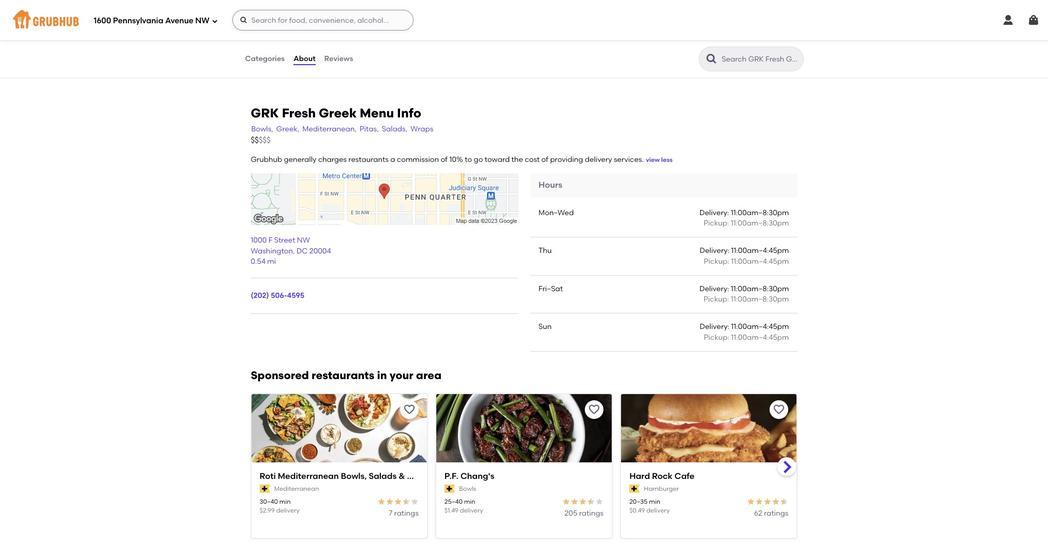 Task type: vqa. For each thing, say whether or not it's contained in the screenshot.


Task type: describe. For each thing, give the bounding box(es) containing it.
delivery: 11:00am–4:45pm for sun
[[700, 323, 789, 332]]

min for mediterranean
[[279, 499, 291, 506]]

generally
[[284, 155, 316, 164]]

salads,
[[382, 125, 408, 133]]

categories
[[245, 54, 285, 63]]

set
[[402, 19, 413, 28]]

delivery for roti mediterranean bowls, salads & pitas
[[276, 508, 300, 515]]

be
[[569, 19, 578, 28]]

(202)
[[251, 292, 269, 300]]

sponsored restaurants in your area
[[251, 369, 442, 382]]

hard rock cafe
[[630, 472, 695, 482]]

providing
[[550, 155, 583, 164]]

street
[[274, 236, 295, 245]]

hours
[[539, 180, 563, 190]]

rock
[[652, 472, 673, 482]]

mediterranean, button
[[302, 124, 357, 135]]

pitas, button
[[359, 124, 379, 135]]

menu
[[360, 105, 394, 120]]

save this restaurant image for roti mediterranean bowls, salads & pitas
[[403, 404, 416, 416]]

subscription pass image for p.f. chang's
[[445, 485, 455, 494]]

and
[[513, 19, 527, 28]]

sun
[[539, 323, 552, 332]]

ratings for cafe
[[764, 510, 789, 518]]

greek
[[319, 105, 357, 120]]

f
[[269, 236, 273, 245]]

delivery left services.
[[585, 155, 612, 164]]

save this restaurant button for cafe
[[770, 401, 789, 419]]

0 horizontal spatial svg image
[[212, 18, 218, 24]]

1 vertical spatial bowls,
[[341, 472, 367, 482]]

1 horizontal spatial svg image
[[240, 16, 248, 24]]

nw for avenue
[[195, 16, 210, 25]]

3 11:00am–8:30pm from the top
[[731, 285, 789, 293]]

delivery for hard rock cafe
[[647, 508, 670, 515]]

our merchants set item prices on the platform, and prices may be lower in-store.
[[348, 19, 629, 28]]

$0.49
[[630, 508, 645, 515]]

bowls, button
[[251, 124, 274, 135]]

min for rock
[[649, 499, 661, 506]]

roti mediterranean bowls, salads & pitas logo image
[[251, 395, 427, 481]]

$$
[[251, 136, 259, 145]]

1 11:00am–4:45pm from the top
[[731, 247, 789, 255]]

save this restaurant image
[[588, 404, 601, 416]]

may
[[552, 19, 567, 28]]

hard
[[630, 472, 650, 482]]

view less button
[[646, 156, 673, 165]]

reviews
[[324, 54, 353, 63]]

greek,
[[276, 125, 299, 133]]

pickup: for sun
[[704, 333, 730, 342]]

30–40 min $2.99 delivery
[[260, 499, 300, 515]]

p.f.
[[445, 472, 459, 482]]

$1.49
[[445, 508, 459, 515]]

Search GRK Fresh Greek search field
[[721, 54, 800, 64]]

subscription pass image for roti mediterranean bowls, salads & pitas
[[260, 485, 270, 494]]

less
[[661, 156, 673, 163]]

2 ratings from the left
[[579, 510, 604, 518]]

chang's
[[461, 472, 495, 482]]

1600 pennsylvania avenue nw
[[94, 16, 210, 25]]

wraps button
[[410, 124, 434, 135]]

25–40
[[445, 499, 463, 506]]

205
[[565, 510, 578, 518]]

washington
[[251, 247, 293, 256]]

save this restaurant button for bowls,
[[400, 401, 419, 419]]

bowls
[[459, 485, 476, 493]]

nw for street
[[297, 236, 310, 245]]

platform,
[[479, 19, 511, 28]]

grubhub
[[251, 155, 282, 164]]

pickup: 11:00am–4:45pm for thu
[[704, 257, 789, 266]]

search icon image
[[705, 53, 718, 65]]

7
[[389, 510, 393, 518]]

delivery: for fri–sat
[[700, 285, 729, 293]]

,
[[293, 247, 295, 256]]

20–35 min $0.49 delivery
[[630, 499, 670, 515]]

thu
[[539, 247, 552, 255]]

7 ratings
[[389, 510, 419, 518]]

about
[[294, 54, 316, 63]]

roti
[[260, 472, 276, 482]]

delivery: 11:00am–8:30pm for mon–wed
[[700, 208, 789, 217]]

greek, button
[[276, 124, 300, 135]]

dc
[[297, 247, 308, 256]]

area
[[416, 369, 442, 382]]

1 11:00am–8:30pm from the top
[[731, 208, 789, 217]]

20004
[[310, 247, 331, 256]]

2 save this restaurant button from the left
[[585, 401, 604, 419]]

fri–sat
[[539, 285, 563, 293]]

1 vertical spatial restaurants
[[312, 369, 375, 382]]

3 11:00am–4:45pm from the top
[[731, 323, 789, 332]]

min for chang's
[[464, 499, 476, 506]]

your
[[390, 369, 414, 382]]

view
[[646, 156, 660, 163]]

delivery: for mon–wed
[[700, 208, 729, 217]]

merchants
[[363, 19, 401, 28]]

2 11:00am–8:30pm from the top
[[731, 219, 789, 228]]

salads
[[369, 472, 397, 482]]

main navigation navigation
[[0, 0, 1048, 40]]

ratings for bowls,
[[394, 510, 419, 518]]

mediterranean,
[[303, 125, 357, 133]]

2 11:00am–4:45pm from the top
[[731, 257, 789, 266]]

reviews button
[[324, 40, 354, 78]]

salads, button
[[381, 124, 408, 135]]

p.f. chang's  logo image
[[436, 395, 612, 481]]



Task type: locate. For each thing, give the bounding box(es) containing it.
store.
[[610, 19, 629, 28]]

0 vertical spatial nw
[[195, 16, 210, 25]]

mon–wed
[[539, 208, 574, 217]]

subscription pass image up 20–35
[[630, 485, 640, 494]]

1 save this restaurant button from the left
[[400, 401, 419, 419]]

a
[[391, 155, 395, 164]]

delivery: 11:00am–8:30pm for fri–sat
[[700, 285, 789, 293]]

(202) 506-4595
[[251, 292, 304, 300]]

0 horizontal spatial nw
[[195, 16, 210, 25]]

1000 f street nw washington , dc 20004 0.54 mi
[[251, 236, 331, 266]]

of
[[441, 155, 448, 164], [542, 155, 549, 164]]

pickup: for fri–sat
[[704, 295, 729, 304]]

1 vertical spatial delivery: 11:00am–8:30pm
[[700, 285, 789, 293]]

ratings
[[394, 510, 419, 518], [579, 510, 604, 518], [764, 510, 789, 518]]

3 save this restaurant button from the left
[[770, 401, 789, 419]]

1 vertical spatial mediterranean
[[274, 485, 319, 493]]

save this restaurant image
[[403, 404, 416, 416], [773, 404, 786, 416]]

1 of from the left
[[441, 155, 448, 164]]

p.f. chang's link
[[445, 471, 604, 483]]

205 ratings
[[565, 510, 604, 518]]

nw inside main navigation navigation
[[195, 16, 210, 25]]

prices
[[432, 19, 453, 28], [529, 19, 550, 28]]

bowls, greek, mediterranean, pitas, salads, wraps
[[251, 125, 434, 133]]

avenue
[[165, 16, 194, 25]]

0 vertical spatial mediterranean
[[278, 472, 339, 482]]

of left 10%
[[441, 155, 448, 164]]

1 ratings from the left
[[394, 510, 419, 518]]

delivery for p.f. chang's
[[460, 508, 483, 515]]

1 horizontal spatial save this restaurant button
[[585, 401, 604, 419]]

the right on
[[466, 19, 477, 28]]

0.54
[[251, 257, 266, 266]]

2 of from the left
[[542, 155, 549, 164]]

delivery inside 20–35 min $0.49 delivery
[[647, 508, 670, 515]]

bowls, up the $$$$$
[[251, 125, 273, 133]]

subscription pass image for hard rock cafe
[[630, 485, 640, 494]]

2 subscription pass image from the left
[[445, 485, 455, 494]]

min inside 20–35 min $0.49 delivery
[[649, 499, 661, 506]]

$2.99
[[260, 508, 275, 515]]

1 subscription pass image from the left
[[260, 485, 270, 494]]

0 vertical spatial pickup: 11:00am–8:30pm
[[704, 219, 789, 228]]

1 horizontal spatial the
[[512, 155, 523, 164]]

1 vertical spatial pickup: 11:00am–4:45pm
[[704, 333, 789, 342]]

hamburger
[[644, 485, 679, 493]]

delivery right $0.49
[[647, 508, 670, 515]]

1 horizontal spatial bowls,
[[341, 472, 367, 482]]

pickup: 11:00am–4:45pm for sun
[[704, 333, 789, 342]]

1000
[[251, 236, 267, 245]]

0 horizontal spatial subscription pass image
[[260, 485, 270, 494]]

prices left on
[[432, 19, 453, 28]]

0 horizontal spatial save this restaurant image
[[403, 404, 416, 416]]

restaurants left the in
[[312, 369, 375, 382]]

1 vertical spatial the
[[512, 155, 523, 164]]

pickup: 11:00am–4:45pm
[[704, 257, 789, 266], [704, 333, 789, 342]]

1 horizontal spatial min
[[464, 499, 476, 506]]

nw
[[195, 16, 210, 25], [297, 236, 310, 245]]

1600
[[94, 16, 111, 25]]

grubhub generally charges restaurants a commission of 10% to go toward the cost of providing delivery services. view less
[[251, 155, 673, 164]]

min down bowls
[[464, 499, 476, 506]]

commission
[[397, 155, 439, 164]]

pennsylvania
[[113, 16, 163, 25]]

0 horizontal spatial bowls,
[[251, 125, 273, 133]]

0 vertical spatial pickup: 11:00am–4:45pm
[[704, 257, 789, 266]]

1 pickup: 11:00am–8:30pm from the top
[[704, 219, 789, 228]]

(202) 506-4595 button
[[251, 291, 304, 302]]

ratings right 7
[[394, 510, 419, 518]]

2 min from the left
[[464, 499, 476, 506]]

delivery right $1.49
[[460, 508, 483, 515]]

1 save this restaurant image from the left
[[403, 404, 416, 416]]

1 horizontal spatial nw
[[297, 236, 310, 245]]

3 ratings from the left
[[764, 510, 789, 518]]

svg image
[[1002, 14, 1015, 26], [240, 16, 248, 24], [212, 18, 218, 24]]

$$$$$
[[251, 136, 271, 145]]

4 11:00am–8:30pm from the top
[[731, 295, 789, 304]]

delivery inside 30–40 min $2.99 delivery
[[276, 508, 300, 515]]

star icon image
[[377, 498, 386, 506], [386, 498, 394, 506], [394, 498, 402, 506], [402, 498, 410, 506], [402, 498, 410, 506], [410, 498, 419, 506], [562, 498, 571, 506], [571, 498, 579, 506], [579, 498, 587, 506], [587, 498, 595, 506], [587, 498, 595, 506], [595, 498, 604, 506], [747, 498, 756, 506], [756, 498, 764, 506], [764, 498, 772, 506], [772, 498, 780, 506], [780, 498, 789, 506], [780, 498, 789, 506]]

0 horizontal spatial prices
[[432, 19, 453, 28]]

delivery inside 25–40 min $1.49 delivery
[[460, 508, 483, 515]]

item
[[415, 19, 430, 28]]

1 horizontal spatial ratings
[[579, 510, 604, 518]]

11:00am–4:45pm
[[731, 247, 789, 255], [731, 257, 789, 266], [731, 323, 789, 332], [731, 333, 789, 342]]

roti mediterranean bowls, salads & pitas link
[[260, 471, 428, 483]]

0 horizontal spatial save this restaurant button
[[400, 401, 419, 419]]

min
[[279, 499, 291, 506], [464, 499, 476, 506], [649, 499, 661, 506]]

bowls, left 'salads'
[[341, 472, 367, 482]]

2 horizontal spatial save this restaurant button
[[770, 401, 789, 419]]

3 min from the left
[[649, 499, 661, 506]]

nw right avenue
[[195, 16, 210, 25]]

mediterranean right roti
[[278, 472, 339, 482]]

mediterranean up 30–40 min $2.99 delivery
[[274, 485, 319, 493]]

1 horizontal spatial of
[[542, 155, 549, 164]]

10%
[[449, 155, 463, 164]]

on
[[455, 19, 464, 28]]

delivery: 11:00am–4:45pm for thu
[[700, 247, 789, 255]]

0 vertical spatial delivery: 11:00am–8:30pm
[[700, 208, 789, 217]]

in-
[[601, 19, 610, 28]]

cafe
[[675, 472, 695, 482]]

1 vertical spatial pickup: 11:00am–8:30pm
[[704, 295, 789, 304]]

prices right and
[[529, 19, 550, 28]]

2 horizontal spatial min
[[649, 499, 661, 506]]

svg image
[[1028, 14, 1040, 26]]

roti mediterranean bowls, salads & pitas
[[260, 472, 428, 482]]

bowls,
[[251, 125, 273, 133], [341, 472, 367, 482]]

0 horizontal spatial min
[[279, 499, 291, 506]]

4 11:00am–4:45pm from the top
[[731, 333, 789, 342]]

wraps
[[411, 125, 434, 133]]

delivery: for sun
[[700, 323, 730, 332]]

cost
[[525, 155, 540, 164]]

1 pickup: 11:00am–4:45pm from the top
[[704, 257, 789, 266]]

62 ratings
[[754, 510, 789, 518]]

of right cost
[[542, 155, 549, 164]]

charges
[[318, 155, 347, 164]]

2 horizontal spatial ratings
[[764, 510, 789, 518]]

2 prices from the left
[[529, 19, 550, 28]]

pickup: 11:00am–8:30pm for fri–sat
[[704, 295, 789, 304]]

2 delivery: 11:00am–4:45pm from the top
[[700, 323, 789, 332]]

mi
[[267, 257, 276, 266]]

11:00am–8:30pm
[[731, 208, 789, 217], [731, 219, 789, 228], [731, 285, 789, 293], [731, 295, 789, 304]]

1 vertical spatial delivery: 11:00am–4:45pm
[[700, 323, 789, 332]]

2 pickup: 11:00am–4:45pm from the top
[[704, 333, 789, 342]]

services.
[[614, 155, 644, 164]]

Search for food, convenience, alcohol... search field
[[232, 10, 413, 31]]

in
[[377, 369, 387, 382]]

subscription pass image down roti
[[260, 485, 270, 494]]

0 vertical spatial restaurants
[[349, 155, 389, 164]]

2 horizontal spatial svg image
[[1002, 14, 1015, 26]]

20–35
[[630, 499, 648, 506]]

1 vertical spatial nw
[[297, 236, 310, 245]]

506-
[[271, 292, 287, 300]]

hard rock cafe link
[[630, 471, 789, 483]]

pickup:
[[704, 219, 729, 228], [704, 257, 730, 266], [704, 295, 729, 304], [704, 333, 730, 342]]

ratings right 205
[[579, 510, 604, 518]]

min right the 30–40
[[279, 499, 291, 506]]

0 horizontal spatial of
[[441, 155, 448, 164]]

0 vertical spatial delivery: 11:00am–4:45pm
[[700, 247, 789, 255]]

save this restaurant button
[[400, 401, 419, 419], [585, 401, 604, 419], [770, 401, 789, 419]]

2 save this restaurant image from the left
[[773, 404, 786, 416]]

sponsored
[[251, 369, 309, 382]]

the left cost
[[512, 155, 523, 164]]

4595
[[287, 292, 304, 300]]

p.f. chang's
[[445, 472, 495, 482]]

1 delivery: 11:00am–4:45pm from the top
[[700, 247, 789, 255]]

categories button
[[245, 40, 285, 78]]

lower
[[580, 19, 599, 28]]

mediterranean inside roti mediterranean bowls, salads & pitas link
[[278, 472, 339, 482]]

2 delivery: 11:00am–8:30pm from the top
[[700, 285, 789, 293]]

restaurants
[[349, 155, 389, 164], [312, 369, 375, 382]]

0 horizontal spatial ratings
[[394, 510, 419, 518]]

subscription pass image
[[260, 485, 270, 494], [445, 485, 455, 494], [630, 485, 640, 494]]

pickup: 11:00am–8:30pm for mon–wed
[[704, 219, 789, 228]]

delivery:
[[700, 208, 729, 217], [700, 247, 730, 255], [700, 285, 729, 293], [700, 323, 730, 332]]

1 min from the left
[[279, 499, 291, 506]]

pitas,
[[360, 125, 379, 133]]

0 vertical spatial bowls,
[[251, 125, 273, 133]]

to
[[465, 155, 472, 164]]

delivery: for thu
[[700, 247, 730, 255]]

1 horizontal spatial prices
[[529, 19, 550, 28]]

nw up dc at left
[[297, 236, 310, 245]]

min inside 25–40 min $1.49 delivery
[[464, 499, 476, 506]]

min down "hamburger" on the bottom right
[[649, 499, 661, 506]]

pitas
[[407, 472, 428, 482]]

0 vertical spatial the
[[466, 19, 477, 28]]

restaurants left a
[[349, 155, 389, 164]]

the
[[466, 19, 477, 28], [512, 155, 523, 164]]

0 horizontal spatial the
[[466, 19, 477, 28]]

2 horizontal spatial subscription pass image
[[630, 485, 640, 494]]

1 horizontal spatial save this restaurant image
[[773, 404, 786, 416]]

1 prices from the left
[[432, 19, 453, 28]]

ratings right 62
[[764, 510, 789, 518]]

pickup: for mon–wed
[[704, 219, 729, 228]]

svg image right avenue
[[212, 18, 218, 24]]

svg image up categories
[[240, 16, 248, 24]]

about button
[[293, 40, 316, 78]]

min inside 30–40 min $2.99 delivery
[[279, 499, 291, 506]]

go
[[474, 155, 483, 164]]

grk fresh greek menu info
[[251, 105, 421, 120]]

fresh
[[282, 105, 316, 120]]

nw inside 1000 f street nw washington , dc 20004 0.54 mi
[[297, 236, 310, 245]]

hard rock cafe logo image
[[621, 395, 797, 481]]

svg image left svg image
[[1002, 14, 1015, 26]]

toward
[[485, 155, 510, 164]]

save this restaurant image for hard rock cafe
[[773, 404, 786, 416]]

3 subscription pass image from the left
[[630, 485, 640, 494]]

pickup: for thu
[[704, 257, 730, 266]]

delivery
[[585, 155, 612, 164], [276, 508, 300, 515], [460, 508, 483, 515], [647, 508, 670, 515]]

delivery right $2.99
[[276, 508, 300, 515]]

1 horizontal spatial subscription pass image
[[445, 485, 455, 494]]

subscription pass image down p.f.
[[445, 485, 455, 494]]

30–40
[[260, 499, 278, 506]]

pickup: 11:00am–8:30pm
[[704, 219, 789, 228], [704, 295, 789, 304]]

1 delivery: 11:00am–8:30pm from the top
[[700, 208, 789, 217]]

2 pickup: 11:00am–8:30pm from the top
[[704, 295, 789, 304]]



